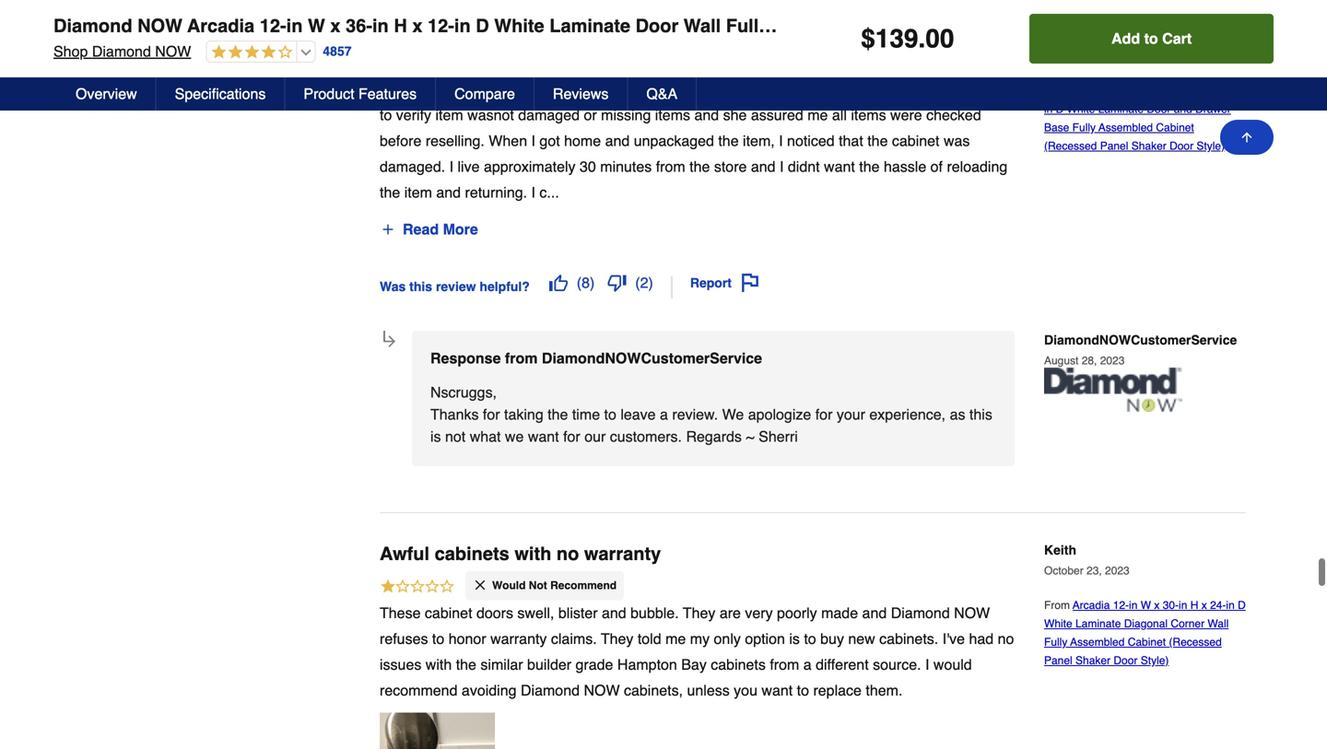 Task type: vqa. For each thing, say whether or not it's contained in the screenshot.
before
yes



Task type: locate. For each thing, give the bounding box(es) containing it.
before
[[380, 132, 422, 149]]

white up base
[[1067, 103, 1096, 116]]

1 horizontal spatial my
[[873, 55, 893, 72]]

1 if from the left
[[754, 81, 761, 98]]

0 vertical spatial my
[[873, 55, 893, 72]]

w left 35-
[[1141, 84, 1152, 97]]

cabinet down 35-
[[1157, 121, 1195, 134]]

white inside arcadia 36-in w x 35-in h x 23.75- in d white laminate door and drawer base fully assembled cabinet (recessed panel shaker door style)
[[1067, 103, 1096, 116]]

our
[[585, 428, 606, 445]]

1 vertical spatial warranty
[[491, 631, 547, 648]]

from right "response"
[[505, 350, 538, 367]]

would not recommend
[[492, 29, 617, 42], [492, 579, 617, 592]]

assembled up it
[[774, 15, 872, 36]]

h for arcadia 36-in w x 35-in h x 23.75- in d white laminate door and drawer base fully assembled cabinet (recessed panel shaker door style)
[[1191, 84, 1199, 97]]

style) down the drawer
[[1197, 140, 1225, 152]]

not up swell,
[[529, 579, 547, 592]]

would right close icon
[[492, 579, 526, 592]]

style)
[[1217, 15, 1267, 36], [1197, 140, 1225, 152], [1141, 655, 1169, 668]]

assembled down 'purchaser'
[[1099, 121, 1153, 134]]

they
[[683, 605, 716, 622], [601, 631, 634, 648]]

1 vertical spatial recommend
[[551, 579, 617, 592]]

laminate
[[550, 15, 631, 36], [1099, 103, 1144, 116], [1076, 618, 1122, 631]]

0 vertical spatial cabinet
[[892, 132, 940, 149]]

1 ) from the left
[[590, 274, 595, 291]]

1 vertical spatial panel
[[1101, 140, 1129, 152]]

fully down from
[[1045, 636, 1068, 649]]

1 ( from the left
[[577, 274, 582, 291]]

concerned
[[842, 81, 910, 98]]

returned.
[[548, 81, 607, 98]]

0 horizontal spatial from
[[505, 350, 538, 367]]

2023
[[1101, 15, 1125, 27], [1101, 355, 1125, 367], [1106, 565, 1130, 578]]

0 vertical spatial assembled
[[774, 15, 872, 36]]

1 vertical spatial with
[[426, 657, 452, 674]]

24,
[[1082, 15, 1098, 27]]

36- inside arcadia 36-in w x 35-in h x 23.75- in d white laminate door and drawer base fully assembled cabinet (recessed panel shaker door style)
[[1113, 84, 1129, 97]]

h up "corner"
[[1191, 599, 1199, 612]]

flag image
[[741, 274, 760, 292]]

avoiding
[[462, 682, 517, 700]]

0 horizontal spatial d
[[476, 15, 489, 36]]

this inside nscruggs, thanks for taking the time to leave a review.  we apologize for your experience, as this is not what we want for our customers.  regards ~ sherri
[[970, 406, 993, 423]]

panel inside arcadia 12-in w x 30-in h x 24-in d white laminate diagonal corner wall fully assembled cabinet (recessed panel shaker door style)
[[1045, 655, 1073, 668]]

is
[[431, 428, 441, 445], [790, 631, 800, 648]]

w up 4857
[[308, 15, 325, 36]]

white for arcadia 36-in w x 35-in h x 23.75- in d white laminate door and drawer base fully assembled cabinet (recessed panel shaker door style)
[[1067, 103, 1096, 116]]

now up i've
[[954, 605, 990, 622]]

panel for diamond now arcadia 12-in w x 36-in h x 12-in d white laminate door wall fully assembled cabinet (recessed panel shaker door style)
[[1047, 15, 1097, 36]]

(recessed for diamond now arcadia 12-in w x 36-in h x 12-in d white laminate door wall fully assembled cabinet (recessed panel shaker door style)
[[950, 15, 1042, 36]]

2 vertical spatial laminate
[[1076, 618, 1122, 631]]

x
[[330, 15, 341, 36], [412, 15, 423, 36], [1155, 84, 1160, 97], [1202, 84, 1208, 97], [1155, 599, 1160, 612], [1202, 599, 1208, 612]]

0 horizontal spatial no
[[557, 544, 579, 565]]

diamond
[[53, 15, 132, 36], [92, 43, 151, 60], [891, 605, 950, 622], [521, 682, 580, 700]]

) right thumb down image at the top
[[649, 274, 654, 291]]

nscruggs,
[[431, 384, 497, 401]]

2023 inside keith october 23, 2023
[[1106, 565, 1130, 578]]

d right '24-'
[[1238, 599, 1246, 612]]

and down the associate
[[695, 106, 719, 124]]

12- up diagonal
[[1113, 599, 1129, 612]]

shaker inside arcadia 36-in w x 35-in h x 23.75- in d white laminate door and drawer base fully assembled cabinet (recessed panel shaker door style)
[[1132, 140, 1167, 152]]

items down concerned
[[851, 106, 887, 124]]

approximately
[[484, 158, 576, 175]]

1 horizontal spatial they
[[683, 605, 716, 622]]

1 items from the left
[[655, 106, 691, 124]]

0 horizontal spatial (
[[577, 274, 582, 291]]

0 vertical spatial panel
[[1047, 15, 1097, 36]]

d up product
[[476, 15, 489, 36]]

0 vertical spatial recommend
[[551, 29, 617, 42]]

wasnot
[[468, 106, 514, 124]]

would not recommend for close icon
[[492, 579, 617, 592]]

panel
[[1047, 15, 1097, 36], [1101, 140, 1129, 152], [1045, 655, 1073, 668]]

read
[[403, 221, 439, 238]]

2 vertical spatial w
[[1141, 599, 1152, 612]]

2 would not recommend from the top
[[492, 579, 617, 592]]

36- down verified purchaser
[[1113, 84, 1129, 97]]

the right that
[[868, 132, 888, 149]]

1 vertical spatial they
[[601, 631, 634, 648]]

0 horizontal spatial is
[[431, 428, 441, 445]]

no
[[557, 544, 579, 565], [998, 631, 1015, 648]]

wall down '24-'
[[1208, 618, 1229, 631]]

had up verify
[[412, 81, 436, 98]]

0 vertical spatial d
[[476, 15, 489, 36]]

cabinet inside arcadia 12-in w x 30-in h x 24-in d white laminate diagonal corner wall fully assembled cabinet (recessed panel shaker door style)
[[1128, 636, 1166, 649]]

warranty up the bubble.
[[584, 544, 661, 565]]

refuses
[[380, 631, 428, 648]]

want right you on the bottom right of the page
[[762, 682, 793, 700]]

got
[[540, 132, 560, 149]]

0 horizontal spatial want
[[528, 428, 559, 445]]

me
[[808, 106, 828, 124], [666, 631, 686, 648]]

assembled inside arcadia 36-in w x 35-in h x 23.75- in d white laminate door and drawer base fully assembled cabinet (recessed panel shaker door style)
[[1099, 121, 1153, 134]]

0 vertical spatial want
[[824, 158, 855, 175]]

nscruggs, thanks for taking the time to leave a review.  we apologize for your experience, as this is not what we want for our customers.  regards ~ sherri
[[431, 384, 993, 445]]

cabinets up you on the bottom right of the page
[[711, 657, 766, 674]]

0 horizontal spatial cabinet
[[425, 605, 473, 622]]

0 vertical spatial fully
[[726, 15, 769, 36]]

panel up verified purchaser icon
[[1047, 15, 1097, 36]]

2 vertical spatial this
[[970, 406, 993, 423]]

the down pick-
[[663, 81, 683, 98]]

style) down diagonal
[[1141, 655, 1169, 668]]

shaker for diamond now arcadia 12-in w x 36-in h x 12-in d white laminate door wall fully assembled cabinet (recessed panel shaker door style)
[[1102, 15, 1163, 36]]

noticed down 00
[[930, 55, 978, 72]]

1 horizontal spatial want
[[762, 682, 793, 700]]

1 horizontal spatial (
[[636, 274, 640, 291]]

recommend
[[551, 29, 617, 42], [551, 579, 617, 592]]

source.
[[873, 657, 922, 674]]

q&a button
[[628, 77, 697, 111]]

want inside nscruggs, thanks for taking the time to leave a review.  we apologize for your experience, as this is not what we want for our customers.  regards ~ sherri
[[528, 428, 559, 445]]

2023 up add
[[1101, 15, 1125, 27]]

1 vertical spatial was
[[944, 132, 970, 149]]

want right we
[[528, 428, 559, 445]]

1 vertical spatial assembled
[[1099, 121, 1153, 134]]

the
[[982, 55, 1002, 72], [663, 81, 683, 98], [719, 132, 739, 149], [868, 132, 888, 149], [690, 158, 710, 175], [860, 158, 880, 175], [380, 184, 400, 201], [548, 406, 568, 423], [456, 657, 477, 674]]

laminate inside arcadia 36-in w x 35-in h x 23.75- in d white laminate door and drawer base fully assembled cabinet (recessed panel shaker door style)
[[1099, 103, 1144, 116]]

and up new
[[863, 605, 887, 622]]

a inside these cabinet doors swell, blister and bubble.  they are very poorly made and diamond now refuses to honor warranty claims.  they told me my only option is to buy new cabinets. i've had no issues with the similar builder grade hampton bay cabinets from a different source.  i would recommend avoiding diamond now cabinets, unless you want to replace them.
[[804, 657, 812, 674]]

august left 24,
[[1045, 15, 1079, 27]]

to right time
[[604, 406, 617, 423]]

2 horizontal spatial fully
[[1073, 121, 1096, 134]]

1 horizontal spatial from
[[656, 158, 686, 175]]

me inside these cabinet doors swell, blister and bubble.  they are very poorly made and diamond now refuses to honor warranty claims.  they told me my only option is to buy new cabinets. i've had no issues with the similar builder grade hampton bay cabinets from a different source.  i would recommend avoiding diamond now cabinets, unless you want to replace them.
[[666, 631, 686, 648]]

1 horizontal spatial me
[[808, 106, 828, 124]]

to
[[1145, 30, 1159, 47], [380, 106, 392, 124], [604, 406, 617, 423], [432, 631, 445, 648], [804, 631, 817, 648], [797, 682, 810, 700]]

my inside i ordered this product online for customer pick-up when i was loading it into my car i noticed the item had previously been returned. i asked the associate if i should be concerned and if i needed to verify item wasnot damaged or missing items and she assured me all items were checked before reselling. when i got home and unpackaged the item, i noticed that the cabinet was damaged. i live approximately 30 minutes from the store and i didnt want the hassle of reloading the item and returning. i c...
[[873, 55, 893, 72]]

diamond down builder
[[521, 682, 580, 700]]

https://photos us.bazaarvoice.com/photo/2/cghvdg86bg93zxm/98dbd09b 794b 57d6 93a6 a168301fa92f image
[[380, 713, 495, 750]]

would not recommend for close image on the top left of page
[[492, 29, 617, 42]]

in up diagonal
[[1129, 599, 1138, 612]]

d inside arcadia 12-in w x 30-in h x 24-in d white laminate diagonal corner wall fully assembled cabinet (recessed panel shaker door style)
[[1238, 599, 1246, 612]]

1 vertical spatial w
[[1141, 84, 1152, 97]]

would for close icon
[[492, 579, 526, 592]]

23.75-
[[1211, 84, 1242, 97]]

claims.
[[551, 631, 597, 648]]

1 recommend from the top
[[551, 29, 617, 42]]

2 vertical spatial shaker
[[1076, 655, 1111, 668]]

associate
[[687, 81, 750, 98]]

had right i've
[[969, 631, 994, 648]]

cabinet up car
[[877, 15, 945, 36]]

want inside these cabinet doors swell, blister and bubble.  they are very poorly made and diamond now refuses to honor warranty claims.  they told me my only option is to buy new cabinets. i've had no issues with the similar builder grade hampton bay cabinets from a different source.  i would recommend avoiding diamond now cabinets, unless you want to replace them.
[[762, 682, 793, 700]]

my
[[873, 55, 893, 72], [690, 631, 710, 648]]

arcadia 36-in w x 35-in h x 23.75- in d white laminate door and drawer base fully assembled cabinet (recessed panel shaker door style) link
[[1045, 84, 1242, 152]]

recommend for close icon
[[551, 579, 617, 592]]

2 vertical spatial want
[[762, 682, 793, 700]]

awful cabinets with no warranty
[[380, 544, 661, 565]]

2 horizontal spatial from
[[770, 657, 800, 674]]

assembled inside arcadia 12-in w x 30-in h x 24-in d white laminate diagonal corner wall fully assembled cabinet (recessed panel shaker door style)
[[1071, 636, 1125, 649]]

reloading
[[947, 158, 1008, 175]]

my left car
[[873, 55, 893, 72]]

0 vertical spatial august
[[1045, 15, 1079, 27]]

24-
[[1211, 599, 1227, 612]]

1 horizontal spatial items
[[851, 106, 887, 124]]

as
[[950, 406, 966, 423]]

diamondnow_mbci image
[[1045, 368, 1183, 412]]

been
[[511, 81, 544, 98]]

october
[[1045, 565, 1084, 578]]

compare button
[[436, 77, 535, 111]]

white for arcadia 12-in w x 30-in h x 24-in d white laminate diagonal corner wall fully assembled cabinet (recessed panel shaker door style)
[[1045, 618, 1073, 631]]

1 vertical spatial (recessed
[[1045, 140, 1098, 152]]

0 horizontal spatial they
[[601, 631, 634, 648]]

swell,
[[518, 605, 555, 622]]

now
[[137, 15, 183, 36], [155, 43, 191, 60], [954, 605, 990, 622], [584, 682, 620, 700]]

had inside i ordered this product online for customer pick-up when i was loading it into my car i noticed the item had previously been returned. i asked the associate if i should be concerned and if i needed to verify item wasnot damaged or missing items and she assured me all items were checked before reselling. when i got home and unpackaged the item, i noticed that the cabinet was damaged. i live approximately 30 minutes from the store and i didnt want the hassle of reloading the item and returning. i c...
[[412, 81, 436, 98]]

to inside nscruggs, thanks for taking the time to leave a review.  we apologize for your experience, as this is not what we want for our customers.  regards ~ sherri
[[604, 406, 617, 423]]

was
[[752, 55, 778, 72], [944, 132, 970, 149]]

1 vertical spatial style)
[[1197, 140, 1225, 152]]

( for 2
[[636, 274, 640, 291]]

add to cart button
[[1030, 14, 1274, 64]]

want inside i ordered this product online for customer pick-up when i was loading it into my car i noticed the item had previously been returned. i asked the associate if i should be concerned and if i needed to verify item wasnot damaged or missing items and she assured me all items were checked before reselling. when i got home and unpackaged the item, i noticed that the cabinet was damaged. i live approximately 30 minutes from the store and i didnt want the hassle of reloading the item and returning. i c...
[[824, 158, 855, 175]]

1 vertical spatial cabinets
[[711, 657, 766, 674]]

i left would
[[926, 657, 930, 674]]

were
[[891, 106, 923, 124]]

not for close icon
[[529, 579, 547, 592]]

laminate for arcadia 36-in w x 35-in h x 23.75- in d white laminate door and drawer base fully assembled cabinet (recessed panel shaker door style)
[[1099, 103, 1144, 116]]

style) inside arcadia 36-in w x 35-in h x 23.75- in d white laminate door and drawer base fully assembled cabinet (recessed panel shaker door style)
[[1197, 140, 1225, 152]]

1 horizontal spatial a
[[804, 657, 812, 674]]

2023 right the 28,
[[1101, 355, 1125, 367]]

of
[[931, 158, 943, 175]]

with up swell,
[[515, 544, 552, 565]]

assembled down diagonal
[[1071, 636, 1125, 649]]

h inside arcadia 36-in w x 35-in h x 23.75- in d white laminate door and drawer base fully assembled cabinet (recessed panel shaker door style)
[[1191, 84, 1199, 97]]

(recessed inside arcadia 36-in w x 35-in h x 23.75- in d white laminate door and drawer base fully assembled cabinet (recessed panel shaker door style)
[[1045, 140, 1098, 152]]

0 vertical spatial would not recommend
[[492, 29, 617, 42]]

laminate up customer
[[550, 15, 631, 36]]

shaker inside arcadia 12-in w x 30-in h x 24-in d white laminate diagonal corner wall fully assembled cabinet (recessed panel shaker door style)
[[1076, 655, 1111, 668]]

white down from
[[1045, 618, 1073, 631]]

laminate inside arcadia 12-in w x 30-in h x 24-in d white laminate diagonal corner wall fully assembled cabinet (recessed panel shaker door style)
[[1076, 618, 1122, 631]]

(recessed
[[950, 15, 1042, 36], [1045, 140, 1098, 152], [1169, 636, 1222, 649]]

recommend for close image on the top left of page
[[551, 29, 617, 42]]

2
[[640, 274, 649, 291]]

1 horizontal spatial warranty
[[584, 544, 661, 565]]

shaker down 23,
[[1076, 655, 1111, 668]]

0 vertical spatial noticed
[[930, 55, 978, 72]]

2023 inside diamondnowcustomerservice august 28, 2023
[[1101, 355, 1125, 367]]

w up diagonal
[[1141, 599, 1152, 612]]

0 vertical spatial cabinets
[[435, 544, 510, 565]]

or
[[584, 106, 597, 124]]

1 horizontal spatial cabinets
[[711, 657, 766, 674]]

had inside these cabinet doors swell, blister and bubble.  they are very poorly made and diamond now refuses to honor warranty claims.  they told me my only option is to buy new cabinets. i've had no issues with the similar builder grade hampton bay cabinets from a different source.  i would recommend avoiding diamond now cabinets, unless you want to replace them.
[[969, 631, 994, 648]]

white inside arcadia 12-in w x 30-in h x 24-in d white laminate diagonal corner wall fully assembled cabinet (recessed panel shaker door style)
[[1045, 618, 1073, 631]]

them.
[[866, 682, 903, 700]]

1 would from the top
[[492, 29, 526, 42]]

0 vertical spatial is
[[431, 428, 441, 445]]

item down ordered
[[380, 81, 408, 98]]

1 vertical spatial no
[[998, 631, 1015, 648]]

to down features
[[380, 106, 392, 124]]

recommend up customer
[[551, 29, 617, 42]]

1 horizontal spatial diamondnowcustomerservice
[[1045, 333, 1238, 348]]

builder
[[527, 657, 572, 674]]

you
[[734, 682, 758, 700]]

0 vertical spatial this
[[443, 55, 466, 72]]

d
[[476, 15, 489, 36], [1056, 103, 1064, 116], [1238, 599, 1246, 612]]

2 vertical spatial style)
[[1141, 655, 1169, 668]]

2 vertical spatial cabinet
[[1128, 636, 1166, 649]]

1 vertical spatial laminate
[[1099, 103, 1144, 116]]

0 vertical spatial had
[[412, 81, 436, 98]]

diamondnowcustomerservice up the 28,
[[1045, 333, 1238, 348]]

2 vertical spatial (recessed
[[1169, 636, 1222, 649]]

1 star image
[[380, 578, 455, 598]]

arcadia 36-in w x 35-in h x 23.75- in d white laminate door and drawer base fully assembled cabinet (recessed panel shaker door style)
[[1045, 84, 1242, 152]]

( 8 )
[[577, 274, 595, 291]]

cabinet down diagonal
[[1128, 636, 1166, 649]]

2 vertical spatial d
[[1238, 599, 1246, 612]]

i left live
[[450, 158, 454, 175]]

would
[[934, 657, 972, 674]]

36- up 4857
[[346, 15, 372, 36]]

2 august from the top
[[1045, 355, 1079, 367]]

the left time
[[548, 406, 568, 423]]

cabinet down 'were'
[[892, 132, 940, 149]]

issues
[[380, 657, 422, 674]]

would
[[492, 29, 526, 42], [492, 579, 526, 592]]

they left told
[[601, 631, 634, 648]]

arrow right image
[[381, 333, 398, 351]]

from inside i ordered this product online for customer pick-up when i was loading it into my car i noticed the item had previously been returned. i asked the associate if i should be concerned and if i needed to verify item wasnot damaged or missing items and she assured me all items were checked before reselling. when i got home and unpackaged the item, i noticed that the cabinet was damaged. i live approximately 30 minutes from the store and i didnt want the hassle of reloading the item and returning. i c...
[[656, 158, 686, 175]]

2 would from the top
[[492, 579, 526, 592]]

panel for arcadia 36-in w x 35-in h x 23.75- in d white laminate door and drawer base fully assembled cabinet (recessed panel shaker door style)
[[1101, 140, 1129, 152]]

i right car
[[922, 55, 926, 72]]

2 ( from the left
[[636, 274, 640, 291]]

my up bay at the bottom of the page
[[690, 631, 710, 648]]

1 vertical spatial would
[[492, 579, 526, 592]]

arrow up image
[[1240, 130, 1255, 145]]

1 vertical spatial want
[[528, 428, 559, 445]]

) for ( 8 )
[[590, 274, 595, 291]]

~
[[746, 428, 755, 445]]

) left thumb down image at the top
[[590, 274, 595, 291]]

arcadia
[[187, 15, 255, 36], [1073, 84, 1110, 97], [1073, 599, 1110, 612]]

fully inside arcadia 36-in w x 35-in h x 23.75- in d white laminate door and drawer base fully assembled cabinet (recessed panel shaker door style)
[[1073, 121, 1096, 134]]

d for arcadia 36-in w x 35-in h x 23.75- in d white laminate door and drawer base fully assembled cabinet (recessed panel shaker door style)
[[1056, 103, 1064, 116]]

0 horizontal spatial me
[[666, 631, 686, 648]]

2 not from the top
[[529, 579, 547, 592]]

2 vertical spatial arcadia
[[1073, 599, 1110, 612]]

in down 'purchaser'
[[1129, 84, 1138, 97]]

plus image
[[381, 222, 396, 237]]

my inside these cabinet doors swell, blister and bubble.  they are very poorly made and diamond now refuses to honor warranty claims.  they told me my only option is to buy new cabinets. i've had no issues with the similar builder grade hampton bay cabinets from a different source.  i would recommend avoiding diamond now cabinets, unless you want to replace them.
[[690, 631, 710, 648]]

0 vertical spatial wall
[[684, 15, 721, 36]]

1 vertical spatial this
[[410, 280, 432, 294]]

2 vertical spatial assembled
[[1071, 636, 1125, 649]]

1 vertical spatial 2023
[[1101, 355, 1125, 367]]

arcadia inside arcadia 36-in w x 35-in h x 23.75- in d white laminate door and drawer base fully assembled cabinet (recessed panel shaker door style)
[[1073, 84, 1110, 97]]

loading
[[782, 55, 830, 72]]

me inside i ordered this product online for customer pick-up when i was loading it into my car i noticed the item had previously been returned. i asked the associate if i should be concerned and if i needed to verify item wasnot damaged or missing items and she assured me all items were checked before reselling. when i got home and unpackaged the item, i noticed that the cabinet was damaged. i live approximately 30 minutes from the store and i didnt want the hassle of reloading the item and returning. i c...
[[808, 106, 828, 124]]

(recessed up the needed
[[950, 15, 1042, 36]]

shaker for arcadia 36-in w x 35-in h x 23.75- in d white laminate door and drawer base fully assembled cabinet (recessed panel shaker door style)
[[1132, 140, 1167, 152]]

1 vertical spatial me
[[666, 631, 686, 648]]

only
[[714, 631, 741, 648]]

h up ordered
[[394, 15, 407, 36]]

1 horizontal spatial )
[[649, 274, 654, 291]]

arcadia inside arcadia 12-in w x 30-in h x 24-in d white laminate diagonal corner wall fully assembled cabinet (recessed panel shaker door style)
[[1073, 599, 1110, 612]]

the inside these cabinet doors swell, blister and bubble.  they are very poorly made and diamond now refuses to honor warranty claims.  they told me my only option is to buy new cabinets. i've had no issues with the similar builder grade hampton bay cabinets from a different source.  i would recommend avoiding diamond now cabinets, unless you want to replace them.
[[456, 657, 477, 674]]

in up "corner"
[[1179, 599, 1188, 612]]

1 horizontal spatial d
[[1056, 103, 1064, 116]]

1 vertical spatial a
[[804, 657, 812, 674]]

panel down from
[[1045, 655, 1073, 668]]

2 horizontal spatial (recessed
[[1169, 636, 1222, 649]]

all
[[832, 106, 847, 124]]

1 horizontal spatial this
[[443, 55, 466, 72]]

and inside arcadia 36-in w x 35-in h x 23.75- in d white laminate door and drawer base fully assembled cabinet (recessed panel shaker door style)
[[1174, 103, 1193, 116]]

product features
[[304, 85, 417, 102]]

w inside arcadia 12-in w x 30-in h x 24-in d white laminate diagonal corner wall fully assembled cabinet (recessed panel shaker door style)
[[1141, 599, 1152, 612]]

2 items from the left
[[851, 106, 887, 124]]

if up checked
[[943, 81, 951, 98]]

1 horizontal spatial (recessed
[[1045, 140, 1098, 152]]

with
[[515, 544, 552, 565], [426, 657, 452, 674]]

w inside arcadia 36-in w x 35-in h x 23.75- in d white laminate door and drawer base fully assembled cabinet (recessed panel shaker door style)
[[1141, 84, 1152, 97]]

w for arcadia 12-in w x 30-in h x 24-in d white laminate diagonal corner wall fully assembled cabinet (recessed panel shaker door style)
[[1141, 599, 1152, 612]]

30-
[[1163, 599, 1179, 612]]

unpackaged
[[634, 132, 714, 149]]

cabinets up close icon
[[435, 544, 510, 565]]

fully for base
[[1073, 121, 1096, 134]]

1 horizontal spatial is
[[790, 631, 800, 648]]

h inside arcadia 12-in w x 30-in h x 24-in d white laminate diagonal corner wall fully assembled cabinet (recessed panel shaker door style)
[[1191, 599, 1199, 612]]

x up ordered
[[412, 15, 423, 36]]

returning.
[[465, 184, 527, 201]]

1 vertical spatial fully
[[1073, 121, 1096, 134]]

0 horizontal spatial my
[[690, 631, 710, 648]]

the left store
[[690, 158, 710, 175]]

0 horizontal spatial warranty
[[491, 631, 547, 648]]

1 horizontal spatial wall
[[1208, 618, 1229, 631]]

0 horizontal spatial if
[[754, 81, 761, 98]]

1 vertical spatial not
[[529, 579, 547, 592]]

2 recommend from the top
[[551, 579, 617, 592]]

fully for wall
[[726, 15, 769, 36]]

panel inside arcadia 36-in w x 35-in h x 23.75- in d white laminate door and drawer base fully assembled cabinet (recessed panel shaker door style)
[[1101, 140, 1129, 152]]

if up assured
[[754, 81, 761, 98]]

d inside arcadia 36-in w x 35-in h x 23.75- in d white laminate door and drawer base fully assembled cabinet (recessed panel shaker door style)
[[1056, 103, 1064, 116]]

to inside button
[[1145, 30, 1159, 47]]

bubble.
[[631, 605, 679, 622]]

2 vertical spatial fully
[[1045, 636, 1068, 649]]

me right told
[[666, 631, 686, 648]]

arcadia down verified
[[1073, 84, 1110, 97]]

cabinet up the honor at the left bottom of the page
[[425, 605, 473, 622]]

style) for diamond now arcadia 12-in w x 36-in h x 12-in d white laminate door wall fully assembled cabinet (recessed panel shaker door style)
[[1217, 15, 1267, 36]]

( 2 )
[[636, 274, 654, 291]]

0 horizontal spatial )
[[590, 274, 595, 291]]

is down poorly
[[790, 631, 800, 648]]

1 vertical spatial would not recommend
[[492, 579, 617, 592]]

0 horizontal spatial fully
[[726, 15, 769, 36]]

cabinet inside arcadia 36-in w x 35-in h x 23.75- in d white laminate door and drawer base fully assembled cabinet (recessed panel shaker door style)
[[1157, 121, 1195, 134]]

.
[[919, 24, 926, 53]]

1 vertical spatial arcadia
[[1073, 84, 1110, 97]]

close image
[[473, 28, 488, 43]]

august
[[1045, 15, 1079, 27], [1045, 355, 1079, 367]]

2 horizontal spatial this
[[970, 406, 993, 423]]

2 vertical spatial white
[[1045, 618, 1073, 631]]

that
[[839, 132, 864, 149]]

1 would not recommend from the top
[[492, 29, 617, 42]]

store
[[714, 158, 747, 175]]

now down grade
[[584, 682, 620, 700]]

w for arcadia 36-in w x 35-in h x 23.75- in d white laminate door and drawer base fully assembled cabinet (recessed panel shaker door style)
[[1141, 84, 1152, 97]]

up
[[684, 55, 700, 72]]

1 not from the top
[[529, 29, 547, 42]]

minutes
[[600, 158, 652, 175]]

would not recommend up swell,
[[492, 579, 617, 592]]

0 vertical spatial white
[[494, 15, 545, 36]]

0 vertical spatial they
[[683, 605, 716, 622]]

2 ) from the left
[[649, 274, 654, 291]]

fully right base
[[1073, 121, 1096, 134]]

from inside these cabinet doors swell, blister and bubble.  they are very poorly made and diamond now refuses to honor warranty claims.  they told me my only option is to buy new cabinets. i've had no issues with the similar builder grade hampton bay cabinets from a different source.  i would recommend avoiding diamond now cabinets, unless you want to replace them.
[[770, 657, 800, 674]]

no up the 'blister'
[[557, 544, 579, 565]]

(recessed down base
[[1045, 140, 1098, 152]]

a left different
[[804, 657, 812, 674]]

1 vertical spatial had
[[969, 631, 994, 648]]

poorly
[[777, 605, 817, 622]]

1 vertical spatial cabinet
[[425, 605, 473, 622]]



Task type: describe. For each thing, give the bounding box(es) containing it.
30
[[580, 158, 596, 175]]

x up the drawer
[[1202, 84, 1208, 97]]

cabinet inside i ordered this product online for customer pick-up when i was loading it into my car i noticed the item had previously been returned. i asked the associate if i should be concerned and if i needed to verify item wasnot damaged or missing items and she assured me all items were checked before reselling. when i got home and unpackaged the item, i noticed that the cabinet was damaged. i live approximately 30 minutes from the store and i didnt want the hassle of reloading the item and returning. i c...
[[892, 132, 940, 149]]

1 horizontal spatial 12-
[[428, 15, 454, 36]]

139
[[876, 24, 919, 53]]

and down missing at left top
[[605, 132, 630, 149]]

now up shop diamond now at the left top
[[137, 15, 183, 36]]

to left buy
[[804, 631, 817, 648]]

overview
[[76, 85, 137, 102]]

grade
[[576, 657, 614, 674]]

for inside i ordered this product online for customer pick-up when i was loading it into my car i noticed the item had previously been returned. i asked the associate if i should be concerned and if i needed to verify item wasnot damaged or missing items and she assured me all items were checked before reselling. when i got home and unpackaged the item, i noticed that the cabinet was damaged. i live approximately 30 minutes from the store and i didnt want the hassle of reloading the item and returning. i c...
[[567, 55, 584, 72]]

2023 for keith
[[1106, 565, 1130, 578]]

1 vertical spatial diamondnowcustomerservice
[[542, 350, 763, 367]]

1 horizontal spatial was
[[944, 132, 970, 149]]

these cabinet doors swell, blister and bubble.  they are very poorly made and diamond now refuses to honor warranty claims.  they told me my only option is to buy new cabinets. i've had no issues with the similar builder grade hampton bay cabinets from a different source.  i would recommend avoiding diamond now cabinets, unless you want to replace them.
[[380, 605, 1015, 700]]

c...
[[540, 184, 559, 201]]

door inside arcadia 12-in w x 30-in h x 24-in d white laminate diagonal corner wall fully assembled cabinet (recessed panel shaker door style)
[[1114, 655, 1138, 668]]

august inside diamondnowcustomerservice august 28, 2023
[[1045, 355, 1079, 367]]

d for arcadia 12-in w x 30-in h x 24-in d white laminate diagonal corner wall fully assembled cabinet (recessed panel shaker door style)
[[1238, 599, 1246, 612]]

0 vertical spatial w
[[308, 15, 325, 36]]

in up ordered
[[372, 15, 389, 36]]

diamondnowcustomerservice august 28, 2023
[[1045, 333, 1238, 367]]

she
[[723, 106, 747, 124]]

0 horizontal spatial 12-
[[260, 15, 286, 36]]

diamond up cabinets.
[[891, 605, 950, 622]]

be
[[821, 81, 837, 98]]

report button
[[684, 267, 766, 299]]

0 vertical spatial was
[[752, 55, 778, 72]]

home
[[564, 132, 601, 149]]

specifications button
[[156, 77, 285, 111]]

the down that
[[860, 158, 880, 175]]

close image
[[473, 578, 488, 593]]

keith
[[1045, 543, 1077, 558]]

and right the 'blister'
[[602, 605, 627, 622]]

more
[[443, 221, 478, 238]]

2023 for diamondnowcustomerservice
[[1101, 355, 1125, 367]]

compare
[[455, 85, 515, 102]]

in left 23.75- on the right
[[1179, 84, 1188, 97]]

fully inside arcadia 12-in w x 30-in h x 24-in d white laminate diagonal corner wall fully assembled cabinet (recessed panel shaker door style)
[[1045, 636, 1068, 649]]

blister
[[559, 605, 598, 622]]

response
[[431, 350, 501, 367]]

0 vertical spatial 2023
[[1101, 15, 1125, 27]]

in up base
[[1045, 103, 1053, 116]]

keith october 23, 2023
[[1045, 543, 1130, 578]]

add
[[1112, 30, 1141, 47]]

for up what
[[483, 406, 500, 423]]

(recessed for arcadia 36-in w x 35-in h x 23.75- in d white laminate door and drawer base fully assembled cabinet (recessed panel shaker door style)
[[1045, 140, 1098, 152]]

in right 30-
[[1227, 599, 1235, 612]]

) for ( 2 )
[[649, 274, 654, 291]]

we
[[722, 406, 744, 423]]

0 horizontal spatial 36-
[[346, 15, 372, 36]]

cabinet for base
[[1157, 121, 1195, 134]]

0 vertical spatial h
[[394, 15, 407, 36]]

verified purchaser icon image
[[1052, 52, 1067, 67]]

when
[[705, 55, 740, 72]]

0 vertical spatial with
[[515, 544, 552, 565]]

now up specifications
[[155, 43, 191, 60]]

diamond now arcadia 12-in w x 36-in h x 12-in d white laminate door wall fully assembled cabinet (recessed panel shaker door style)
[[53, 15, 1267, 36]]

was
[[380, 280, 406, 294]]

0 vertical spatial laminate
[[550, 15, 631, 36]]

read more
[[403, 221, 478, 238]]

car
[[897, 55, 918, 72]]

assembled for wall
[[774, 15, 872, 36]]

and down live
[[436, 184, 461, 201]]

and down item,
[[751, 158, 776, 175]]

the down the damaged.
[[380, 184, 400, 201]]

x left 35-
[[1155, 84, 1160, 97]]

2 if from the left
[[943, 81, 951, 98]]

$
[[861, 24, 876, 53]]

the inside nscruggs, thanks for taking the time to leave a review.  we apologize for your experience, as this is not what we want for our customers.  regards ~ sherri
[[548, 406, 568, 423]]

is inside these cabinet doors swell, blister and bubble.  they are very poorly made and diamond now refuses to honor warranty claims.  they told me my only option is to buy new cabinets. i've had no issues with the similar builder grade hampton bay cabinets from a different source.  i would recommend avoiding diamond now cabinets, unless you want to replace them.
[[790, 631, 800, 648]]

style) inside arcadia 12-in w x 30-in h x 24-in d white laminate diagonal corner wall fully assembled cabinet (recessed panel shaker door style)
[[1141, 655, 1169, 668]]

drawer
[[1196, 103, 1232, 116]]

arcadia for arcadia 12-in w x 30-in h x 24-in d white laminate diagonal corner wall fully assembled cabinet (recessed panel shaker door style)
[[1073, 599, 1110, 612]]

features
[[359, 85, 417, 102]]

apologize
[[748, 406, 812, 423]]

i up assured
[[765, 81, 769, 98]]

thumb down image
[[608, 274, 626, 292]]

wall inside arcadia 12-in w x 30-in h x 24-in d white laminate diagonal corner wall fully assembled cabinet (recessed panel shaker door style)
[[1208, 618, 1229, 631]]

for left "your"
[[816, 406, 833, 423]]

i left asked
[[611, 81, 615, 98]]

overview button
[[57, 77, 156, 111]]

awful
[[380, 544, 430, 565]]

to inside i ordered this product online for customer pick-up when i was loading it into my car i noticed the item had previously been returned. i asked the associate if i should be concerned and if i needed to verify item wasnot damaged or missing items and she assured me all items were checked before reselling. when i got home and unpackaged the item, i noticed that the cabinet was damaged. i live approximately 30 minutes from the store and i didnt want the hassle of reloading the item and returning. i c...
[[380, 106, 392, 124]]

1 vertical spatial item
[[436, 106, 463, 124]]

no inside these cabinet doors swell, blister and bubble.  they are very poorly made and diamond now refuses to honor warranty claims.  they told me my only option is to buy new cabinets. i've had no issues with the similar builder grade hampton bay cabinets from a different source.  i would recommend avoiding diamond now cabinets, unless you want to replace them.
[[998, 631, 1015, 648]]

into
[[846, 55, 869, 72]]

i up features
[[380, 55, 384, 72]]

customer
[[588, 55, 649, 72]]

recommend
[[380, 682, 458, 700]]

i inside these cabinet doors swell, blister and bubble.  they are very poorly made and diamond now refuses to honor warranty claims.  they told me my only option is to buy new cabinets. i've had no issues with the similar builder grade hampton bay cabinets from a different source.  i would recommend avoiding diamond now cabinets, unless you want to replace them.
[[926, 657, 930, 674]]

this inside i ordered this product online for customer pick-up when i was loading it into my car i noticed the item had previously been returned. i asked the associate if i should be concerned and if i needed to verify item wasnot damaged or missing items and she assured me all items were checked before reselling. when i got home and unpackaged the item, i noticed that the cabinet was damaged. i live approximately 30 minutes from the store and i didnt want the hassle of reloading the item and returning. i c...
[[443, 55, 466, 72]]

and down car
[[915, 81, 939, 98]]

3 stars image
[[380, 28, 455, 48]]

x left 30-
[[1155, 599, 1160, 612]]

0 vertical spatial arcadia
[[187, 15, 255, 36]]

1 august from the top
[[1045, 15, 1079, 27]]

i right item,
[[779, 132, 783, 149]]

in left close image on the top left of page
[[454, 15, 471, 36]]

asked
[[619, 81, 659, 98]]

we
[[505, 428, 524, 445]]

i left didnt
[[780, 158, 784, 175]]

for left our
[[563, 428, 581, 445]]

a inside nscruggs, thanks for taking the time to leave a review.  we apologize for your experience, as this is not what we want for our customers.  regards ~ sherri
[[660, 406, 668, 423]]

shop
[[53, 43, 88, 60]]

add to cart
[[1112, 30, 1192, 47]]

needed
[[963, 81, 1012, 98]]

was this review helpful?
[[380, 280, 530, 294]]

8
[[582, 274, 590, 291]]

23,
[[1087, 565, 1102, 578]]

review.
[[672, 406, 718, 423]]

it
[[834, 55, 842, 72]]

with inside these cabinet doors swell, blister and bubble.  they are very poorly made and diamond now refuses to honor warranty claims.  they told me my only option is to buy new cabinets. i've had no issues with the similar builder grade hampton bay cabinets from a different source.  i would recommend avoiding diamond now cabinets, unless you want to replace them.
[[426, 657, 452, 674]]

i ordered this product online for customer pick-up when i was loading it into my car i noticed the item had previously been returned. i asked the associate if i should be concerned and if i needed to verify item wasnot damaged or missing items and she assured me all items were checked before reselling. when i got home and unpackaged the item, i noticed that the cabinet was damaged. i live approximately 30 minutes from the store and i didnt want the hassle of reloading the item and returning. i c...
[[380, 55, 1012, 201]]

regards
[[686, 428, 742, 445]]

i up checked
[[955, 81, 959, 98]]

to left the honor at the left bottom of the page
[[432, 631, 445, 648]]

new
[[849, 631, 876, 648]]

arcadia for arcadia 36-in w x 35-in h x 23.75- in d white laminate door and drawer base fully assembled cabinet (recessed panel shaker door style)
[[1073, 84, 1110, 97]]

arcadia 12-in w x 30-in h x 24-in d white laminate diagonal corner wall fully assembled cabinet (recessed panel shaker door style)
[[1045, 599, 1246, 668]]

buy
[[821, 631, 844, 648]]

customers.
[[610, 428, 682, 445]]

0 vertical spatial warranty
[[584, 544, 661, 565]]

would for close image on the top left of page
[[492, 29, 526, 42]]

cart
[[1163, 30, 1192, 47]]

cabinets,
[[624, 682, 683, 700]]

hassle
[[884, 158, 927, 175]]

previously
[[441, 81, 507, 98]]

in up 4 stars image
[[286, 15, 303, 36]]

what
[[470, 428, 501, 445]]

leave
[[621, 406, 656, 423]]

4857
[[323, 44, 352, 59]]

i left c... at left
[[532, 184, 536, 201]]

assembled for base
[[1099, 121, 1153, 134]]

review
[[436, 280, 476, 294]]

is inside nscruggs, thanks for taking the time to leave a review.  we apologize for your experience, as this is not what we want for our customers.  regards ~ sherri
[[431, 428, 441, 445]]

not for close image on the top left of page
[[529, 29, 547, 42]]

your
[[837, 406, 866, 423]]

4 stars image
[[207, 44, 293, 61]]

diamond up overview
[[92, 43, 151, 60]]

corner
[[1171, 618, 1205, 631]]

0 vertical spatial no
[[557, 544, 579, 565]]

the up the needed
[[982, 55, 1002, 72]]

x left '24-'
[[1202, 599, 1208, 612]]

i left got
[[532, 132, 536, 149]]

(recessed inside arcadia 12-in w x 30-in h x 24-in d white laminate diagonal corner wall fully assembled cabinet (recessed panel shaker door style)
[[1169, 636, 1222, 649]]

diamond up shop
[[53, 15, 132, 36]]

00
[[926, 24, 955, 53]]

h for arcadia 12-in w x 30-in h x 24-in d white laminate diagonal corner wall fully assembled cabinet (recessed panel shaker door style)
[[1191, 599, 1199, 612]]

x up 4857
[[330, 15, 341, 36]]

checked
[[927, 106, 982, 124]]

to left replace
[[797, 682, 810, 700]]

thumb up image
[[549, 274, 568, 292]]

$ 139 . 00
[[861, 24, 955, 53]]

2 vertical spatial item
[[404, 184, 432, 201]]

cabinets inside these cabinet doors swell, blister and bubble.  they are very poorly made and diamond now refuses to honor warranty claims.  they told me my only option is to buy new cabinets. i've had no issues with the similar builder grade hampton bay cabinets from a different source.  i would recommend avoiding diamond now cabinets, unless you want to replace them.
[[711, 657, 766, 674]]

( for 8
[[577, 274, 582, 291]]

purchaser
[[1110, 53, 1161, 66]]

28,
[[1082, 355, 1098, 367]]

35-
[[1163, 84, 1179, 97]]

laminate for arcadia 12-in w x 30-in h x 24-in d white laminate diagonal corner wall fully assembled cabinet (recessed panel shaker door style)
[[1076, 618, 1122, 631]]

not
[[445, 428, 466, 445]]

12- inside arcadia 12-in w x 30-in h x 24-in d white laminate diagonal corner wall fully assembled cabinet (recessed panel shaker door style)
[[1113, 599, 1129, 612]]

0 horizontal spatial cabinets
[[435, 544, 510, 565]]

i right when
[[744, 55, 748, 72]]

warranty inside these cabinet doors swell, blister and bubble.  they are very poorly made and diamond now refuses to honor warranty claims.  they told me my only option is to buy new cabinets. i've had no issues with the similar builder grade hampton bay cabinets from a different source.  i would recommend avoiding diamond now cabinets, unless you want to replace them.
[[491, 631, 547, 648]]

cabinet for wall
[[877, 15, 945, 36]]

missing
[[601, 106, 651, 124]]

cabinet inside these cabinet doors swell, blister and bubble.  they are very poorly made and diamond now refuses to honor warranty claims.  they told me my only option is to buy new cabinets. i've had no issues with the similar builder grade hampton bay cabinets from a different source.  i would recommend avoiding diamond now cabinets, unless you want to replace them.
[[425, 605, 473, 622]]

helpful?
[[480, 280, 530, 294]]

august 24, 2023
[[1045, 15, 1125, 27]]

1 horizontal spatial noticed
[[930, 55, 978, 72]]

0 vertical spatial item
[[380, 81, 408, 98]]

1 vertical spatial from
[[505, 350, 538, 367]]

0 horizontal spatial noticed
[[787, 132, 835, 149]]

0 horizontal spatial this
[[410, 280, 432, 294]]

very
[[745, 605, 773, 622]]

style) for arcadia 36-in w x 35-in h x 23.75- in d white laminate door and drawer base fully assembled cabinet (recessed panel shaker door style)
[[1197, 140, 1225, 152]]

unless
[[687, 682, 730, 700]]

product features button
[[285, 77, 436, 111]]

specifications
[[175, 85, 266, 102]]

made
[[822, 605, 858, 622]]

verified purchaser
[[1070, 53, 1161, 66]]

experience,
[[870, 406, 946, 423]]

the up store
[[719, 132, 739, 149]]

told
[[638, 631, 662, 648]]



